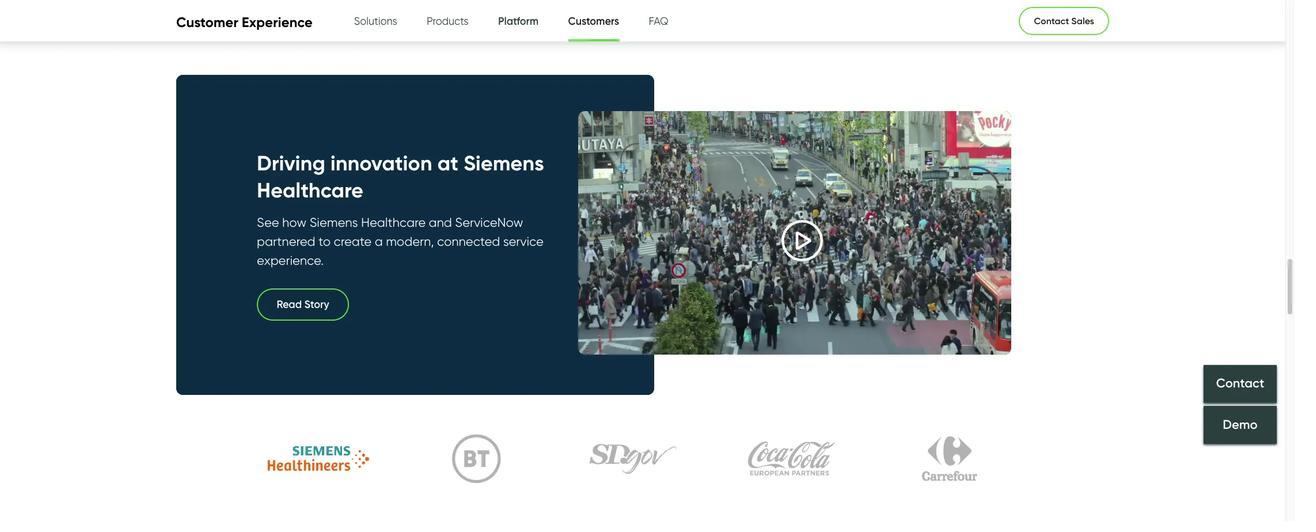 Task type: vqa. For each thing, say whether or not it's contained in the screenshot.
top Healthcare
yes



Task type: describe. For each thing, give the bounding box(es) containing it.
a
[[375, 234, 383, 249]]

and
[[429, 215, 452, 230]]

faq link
[[649, 0, 668, 42]]

solutions link
[[354, 0, 397, 42]]

customer
[[176, 14, 238, 31]]

servicenow
[[455, 215, 523, 230]]

experience
[[242, 14, 313, 31]]

demo
[[1223, 417, 1258, 432]]

contact for contact
[[1216, 376, 1264, 391]]

driving
[[257, 150, 325, 176]]

siemens inside the driving innovation at siemens healthcare
[[464, 150, 544, 176]]

connected
[[437, 234, 500, 249]]

solutions
[[354, 15, 397, 27]]

service
[[503, 234, 544, 249]]

at
[[437, 150, 458, 176]]

3 customer logo image from the left
[[562, 423, 706, 495]]

read story link
[[257, 289, 551, 321]]

platform link
[[498, 1, 539, 43]]

5 customer logo image from the left
[[877, 423, 1021, 495]]

sales
[[1071, 15, 1094, 26]]

driving innovation at siemens healthcare
[[257, 150, 544, 203]]

4 customer logo image from the left
[[720, 423, 864, 495]]

read
[[277, 298, 302, 311]]

how
[[282, 215, 307, 230]]



Task type: locate. For each thing, give the bounding box(es) containing it.
1 horizontal spatial siemens
[[464, 150, 544, 176]]

1 customer logo image from the left
[[246, 423, 390, 495]]

customers
[[568, 15, 619, 28]]

healthcare up a
[[361, 215, 426, 230]]

contact for contact sales
[[1034, 15, 1069, 26]]

healthcare inside see how siemens healthcare and servicenow partnered to create a modern, connected service experience.
[[361, 215, 426, 230]]

1 vertical spatial healthcare
[[361, 215, 426, 230]]

products link
[[427, 0, 468, 42]]

siemens
[[464, 150, 544, 176], [310, 215, 358, 230]]

contact left sales
[[1034, 15, 1069, 26]]

video player region
[[578, 111, 1011, 355]]

siemens up to
[[310, 215, 358, 230]]

contact link
[[1204, 365, 1277, 403]]

contact sales link
[[1019, 7, 1109, 35]]

healthcare
[[257, 177, 363, 203], [361, 215, 426, 230]]

create
[[334, 234, 372, 249]]

contact up demo
[[1216, 376, 1264, 391]]

1 horizontal spatial contact
[[1216, 376, 1264, 391]]

products
[[427, 15, 468, 27]]

story
[[304, 298, 329, 311]]

demo link
[[1204, 406, 1277, 444]]

customers link
[[568, 1, 619, 45]]

faq
[[649, 15, 668, 27]]

innovation
[[330, 150, 432, 176]]

experience.
[[257, 253, 324, 268]]

modern,
[[386, 234, 434, 249]]

platform
[[498, 15, 539, 28]]

read story
[[277, 298, 329, 311]]

0 horizontal spatial siemens
[[310, 215, 358, 230]]

healthcare inside the driving innovation at siemens healthcare
[[257, 177, 363, 203]]

partnered
[[257, 234, 315, 249]]

2 customer logo image from the left
[[404, 423, 548, 495]]

0 vertical spatial siemens
[[464, 150, 544, 176]]

to
[[319, 234, 331, 249]]

siemens inside see how siemens healthcare and servicenow partnered to create a modern, connected service experience.
[[310, 215, 358, 230]]

see how siemens healthcare and servicenow partnered to create a modern, connected service experience.
[[257, 215, 544, 268]]

1 vertical spatial siemens
[[310, 215, 358, 230]]

0 vertical spatial contact
[[1034, 15, 1069, 26]]

contact
[[1034, 15, 1069, 26], [1216, 376, 1264, 391]]

0 vertical spatial healthcare
[[257, 177, 363, 203]]

go to servicenow account image
[[1101, 16, 1115, 30]]

0 horizontal spatial contact
[[1034, 15, 1069, 26]]

customer experience
[[176, 14, 313, 31]]

healthcare down driving
[[257, 177, 363, 203]]

see
[[257, 215, 279, 230]]

contact sales
[[1034, 15, 1094, 26]]

customer logo image
[[246, 423, 390, 495], [404, 423, 548, 495], [562, 423, 706, 495], [720, 423, 864, 495], [877, 423, 1021, 495]]

read story button
[[257, 289, 349, 321]]

siemens right the at
[[464, 150, 544, 176]]

1 vertical spatial contact
[[1216, 376, 1264, 391]]



